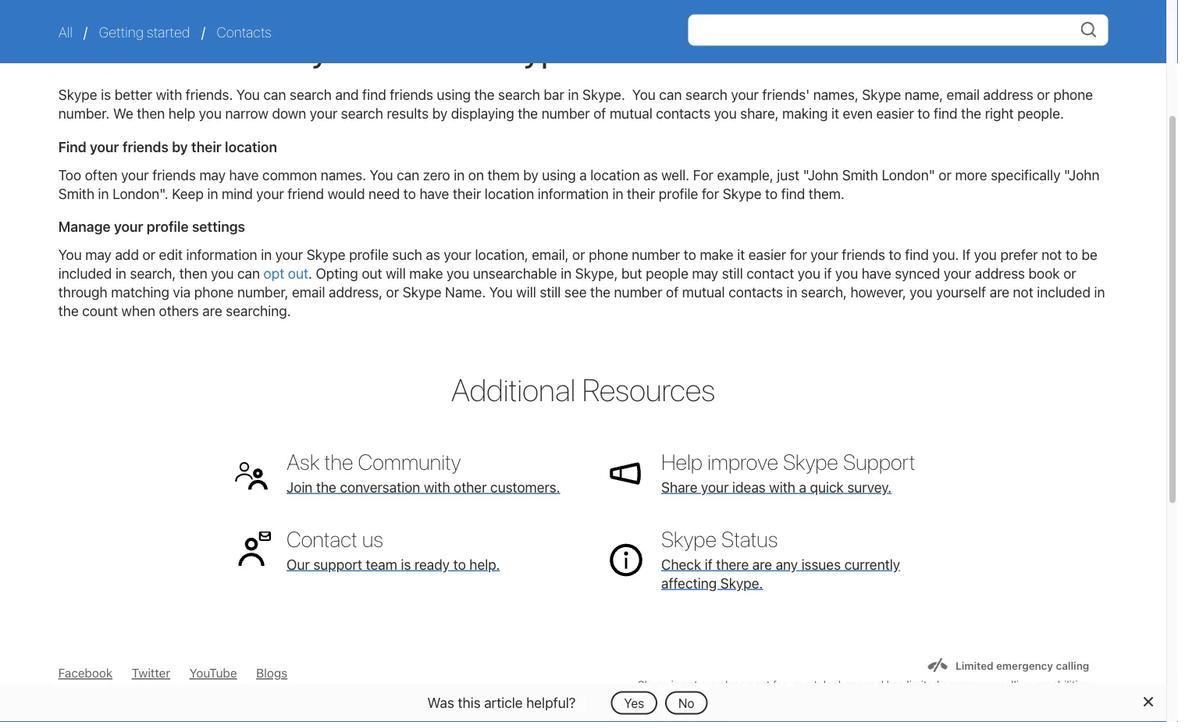 Task type: vqa. For each thing, say whether or not it's contained in the screenshot.
Excellent
no



Task type: locate. For each thing, give the bounding box(es) containing it.
1 vertical spatial if
[[705, 556, 713, 573]]

information inside the you may add or edit information in your skype profile such as your location, email, or phone number to make it easier for your friends to find you. if you prefer not to be included in search, then you can
[[186, 247, 257, 263]]

have
[[229, 166, 259, 183], [420, 185, 450, 202], [862, 265, 892, 282]]

other
[[454, 479, 487, 496]]

1 vertical spatial as
[[426, 247, 441, 263]]

if inside . opting out will make you unsearchable in skype, but people may still contact you if you have synced your address book or through matching via phone number, email address, or skype name. you will still see the number of mutual contacts in search, however, you yourself are not included in the count when others are searching.
[[825, 265, 832, 282]]

people.
[[1018, 105, 1065, 122]]

not up no
[[682, 679, 698, 691]]

0 horizontal spatial email
[[292, 284, 325, 301]]

2 vertical spatial by
[[524, 166, 539, 183]]

your inside . opting out will make you unsearchable in skype, but people may still contact you if you have synced your address book or through matching via phone number, email address, or skype name. you will still see the number of mutual contacts in search, however, you yourself are not included in the count when others are searching.
[[944, 265, 972, 282]]

to left help.
[[454, 556, 466, 573]]

1 vertical spatial location
[[591, 166, 640, 183]]

number inside skype is better with friends. you can search and find friends using the search bar in skype.  you can search your friends' names, skype name, email address or phone number. we then help you narrow down your search results by displaying the number of mutual contacts you share, making it even easier to find the right people.
[[542, 105, 590, 122]]

even
[[843, 105, 873, 122]]

0 vertical spatial are
[[990, 284, 1010, 301]]

as left "well."
[[644, 166, 658, 183]]

of inside skype is better with friends. you can search and find friends using the search bar in skype.  you can search your friends' names, skype name, email address or phone number. we then help you narrow down your search results by displaying the number of mutual contacts you share, making it even easier to find the right people.
[[594, 105, 607, 122]]

out up the address,
[[362, 265, 382, 282]]

your left country.
[[971, 697, 993, 710]]

information
[[538, 185, 609, 202], [186, 247, 257, 263]]

1 horizontal spatial included
[[1038, 284, 1091, 301]]

find right i
[[216, 27, 275, 69]]

0 vertical spatial of
[[594, 105, 607, 122]]

can
[[137, 27, 193, 69], [264, 86, 286, 103], [660, 86, 682, 103], [397, 166, 420, 183], [237, 265, 260, 282]]

0 vertical spatial as
[[644, 166, 658, 183]]

you up narrow
[[237, 86, 260, 103]]

0 vertical spatial if
[[825, 265, 832, 282]]

number inside . opting out will make you unsearchable in skype, but people may still contact you if you have synced your address book or through matching via phone number, email address, or skype name. you will still see the number of mutual contacts in search, however, you yourself are not included in the count when others are searching.
[[614, 284, 663, 301]]

0 vertical spatial address
[[984, 86, 1034, 103]]

included down book
[[1038, 284, 1091, 301]]

skype inside help improve skype support share your ideas with a quick survey.
[[784, 449, 839, 475]]

opting
[[316, 265, 358, 282]]

currently
[[845, 556, 901, 573]]

2 horizontal spatial their
[[627, 185, 656, 202]]

issues
[[802, 556, 841, 573]]

1 vertical spatial calling
[[1000, 679, 1032, 691]]

by right results
[[433, 105, 448, 122]]

2 "john from the left
[[1065, 166, 1100, 183]]

right
[[986, 105, 1015, 122]]

0 horizontal spatial is
[[101, 86, 111, 103]]

skype inside limited emergency calling skype is not a replacement for your telephone and has limited emergency calling capabilities depending on your country.
[[638, 679, 669, 691]]

with up help
[[156, 86, 182, 103]]

included inside . opting out will make you unsearchable in skype, but people may still contact you if you have synced your address book or through matching via phone number, email address, or skype name. you will still see the number of mutual contacts in search, however, you yourself are not included in the count when others are searching.
[[1038, 284, 1091, 301]]

email inside skype is better with friends. you can search and find friends using the search bar in skype.  you can search your friends' names, skype name, email address or phone number. we then help you narrow down your search results by displaying the number of mutual contacts you share, making it even easier to find the right people.
[[947, 86, 980, 103]]

information inside too often your friends may have common names. you can zero in on them by using a location as well. for example, just "john smith london" or more specifically "john smith in london". keep in mind your friend would need to have their location information in their profile for skype to find them.
[[538, 185, 609, 202]]

profile
[[659, 185, 699, 202], [147, 219, 189, 235], [349, 247, 389, 263]]

the right join
[[316, 479, 337, 496]]

is right team at the left bottom of page
[[401, 556, 411, 573]]

0 horizontal spatial search,
[[130, 265, 176, 282]]

your up yourself
[[944, 265, 972, 282]]

1 vertical spatial skype.
[[721, 575, 764, 592]]

information down settings
[[186, 247, 257, 263]]

name.
[[445, 284, 486, 301]]

using up displaying
[[437, 86, 471, 103]]

0 horizontal spatial for
[[702, 185, 720, 202]]

find inside the you may add or edit information in your skype profile such as your location, email, or phone number to make it easier for your friends to find you. if you prefer not to be included in search, then you can
[[906, 247, 930, 263]]

1 vertical spatial contacts
[[729, 284, 784, 301]]

of inside . opting out will make you unsearchable in skype, but people may still contact you if you have synced your address book or through matching via phone number, email address, or skype name. you will still see the number of mutual contacts in search, however, you yourself are not included in the count when others are searching.
[[666, 284, 679, 301]]

would
[[328, 185, 365, 202]]

have up the however,
[[862, 265, 892, 282]]

search,
[[130, 265, 176, 282], [802, 284, 848, 301]]

replacement
[[710, 679, 771, 691]]

them
[[488, 166, 520, 183]]

1 vertical spatial address
[[976, 265, 1026, 282]]

0 vertical spatial a
[[580, 166, 587, 183]]

1 horizontal spatial out
[[362, 265, 382, 282]]

will
[[386, 265, 406, 282], [517, 284, 537, 301]]

profile up opting
[[349, 247, 389, 263]]

1 horizontal spatial make
[[700, 247, 734, 263]]

0 vertical spatial for
[[702, 185, 720, 202]]

then up via on the left top
[[179, 265, 208, 282]]

0 vertical spatial by
[[433, 105, 448, 122]]

a left quick
[[800, 479, 807, 496]]

for up contact
[[790, 247, 808, 263]]

2 vertical spatial not
[[682, 679, 698, 691]]

1 horizontal spatial of
[[666, 284, 679, 301]]

blogs link
[[256, 666, 288, 681]]

help
[[662, 449, 703, 475]]

and inside limited emergency calling skype is not a replacement for your telephone and has limited emergency calling capabilities depending on your country.
[[866, 679, 884, 691]]

0 horizontal spatial make
[[410, 265, 443, 282]]

2 horizontal spatial a
[[800, 479, 807, 496]]

0 horizontal spatial information
[[186, 247, 257, 263]]

0 horizontal spatial calling
[[1000, 679, 1032, 691]]

or up people.
[[1038, 86, 1051, 103]]

are inside skype status check if there are any issues currently affecting skype.
[[753, 556, 773, 573]]

find down how can i find my friends in skype?
[[363, 86, 386, 103]]

you down unsearchable
[[490, 284, 513, 301]]

can inside the you may add or edit information in your skype profile such as your location, email, or phone number to make it easier for your friends to find you. if you prefer not to be included in search, then you can
[[237, 265, 260, 282]]

skype inside . opting out will make you unsearchable in skype, but people may still contact you if you have synced your address book or through matching via phone number, email address, or skype name. you will still see the number of mutual contacts in search, however, you yourself are not included in the count when others are searching.
[[403, 284, 442, 301]]

0 vertical spatial emergency
[[997, 660, 1054, 672]]

for down for
[[702, 185, 720, 202]]

by inside too often your friends may have common names. you can zero in on them by using a location as well. for example, just "john smith london" or more specifically "john smith in london". keep in mind your friend would need to have their location information in their profile for skype to find them.
[[524, 166, 539, 183]]

1 vertical spatial is
[[401, 556, 411, 573]]

2 vertical spatial profile
[[349, 247, 389, 263]]

smith
[[843, 166, 879, 183], [58, 185, 95, 202]]

1 horizontal spatial contacts
[[729, 284, 784, 301]]

may
[[200, 166, 226, 183], [85, 247, 112, 263], [693, 265, 719, 282]]

the up displaying
[[475, 86, 495, 103]]

number down bar
[[542, 105, 590, 122]]

using
[[437, 86, 471, 103], [542, 166, 576, 183]]

using inside too often your friends may have common names. you can zero in on them by using a location as well. for example, just "john smith london" or more specifically "john smith in london". keep in mind your friend would need to have their location information in their profile for skype to find them.
[[542, 166, 576, 183]]

the
[[475, 86, 495, 103], [518, 105, 538, 122], [962, 105, 982, 122], [591, 284, 611, 301], [58, 303, 79, 320], [325, 449, 354, 475], [316, 479, 337, 496]]

the right ask
[[325, 449, 354, 475]]

profile up edit
[[147, 219, 189, 235]]

to up people
[[684, 247, 697, 263]]

0 vertical spatial then
[[137, 105, 165, 122]]

0 horizontal spatial easier
[[749, 247, 787, 263]]

a inside help improve skype support share your ideas with a quick survey.
[[800, 479, 807, 496]]

location left "well."
[[591, 166, 640, 183]]

1 vertical spatial of
[[666, 284, 679, 301]]

name,
[[905, 86, 944, 103]]

"john right specifically
[[1065, 166, 1100, 183]]

team
[[366, 556, 398, 573]]

skype up opting
[[307, 247, 346, 263]]

you up name.
[[447, 265, 470, 282]]

getting
[[99, 23, 144, 40]]

location down narrow
[[225, 138, 277, 155]]

is inside 'contact us our support team is ready to help.'
[[401, 556, 411, 573]]

0 horizontal spatial are
[[203, 303, 222, 320]]

if
[[825, 265, 832, 282], [705, 556, 713, 573]]

may inside too often your friends may have common names. you can zero in on them by using a location as well. for example, just "john smith london" or more specifically "john smith in london". keep in mind your friend would need to have their location information in their profile for skype to find them.
[[200, 166, 226, 183]]

but
[[622, 265, 643, 282]]

if right contact
[[825, 265, 832, 282]]

0 vertical spatial number
[[542, 105, 590, 122]]

2 horizontal spatial with
[[770, 479, 796, 496]]

a
[[580, 166, 587, 183], [800, 479, 807, 496], [701, 679, 707, 691]]

2 vertical spatial may
[[693, 265, 719, 282]]

0 horizontal spatial smith
[[58, 185, 95, 202]]

will down such on the left
[[386, 265, 406, 282]]

0 horizontal spatial on
[[469, 166, 484, 183]]

2 vertical spatial number
[[614, 284, 663, 301]]

1 vertical spatial it
[[738, 247, 745, 263]]

see
[[565, 284, 587, 301]]

1 horizontal spatial email
[[947, 86, 980, 103]]

find up "synced"
[[906, 247, 930, 263]]

0 vertical spatial mutual
[[610, 105, 653, 122]]

address down prefer on the top right of page
[[976, 265, 1026, 282]]

facebook link
[[58, 666, 113, 681]]

skype. inside skype is better with friends. you can search and find friends using the search bar in skype.  you can search your friends' names, skype name, email address or phone number. we then help you narrow down your search results by displaying the number of mutual contacts you share, making it even easier to find the right people.
[[583, 86, 626, 103]]

0 vertical spatial information
[[538, 185, 609, 202]]

as right such on the left
[[426, 247, 441, 263]]

need
[[369, 185, 400, 202]]

by right them
[[524, 166, 539, 183]]

1 vertical spatial included
[[1038, 284, 1091, 301]]

with inside ask the community join the conversation with other customers.
[[424, 479, 450, 496]]

status
[[722, 526, 778, 552]]

0 horizontal spatial if
[[705, 556, 713, 573]]

1 horizontal spatial are
[[753, 556, 773, 573]]

if
[[963, 247, 971, 263]]

phone up "skype,"
[[589, 247, 629, 263]]

share
[[662, 479, 698, 496]]

1 vertical spatial email
[[292, 284, 325, 301]]

2 vertical spatial a
[[701, 679, 707, 691]]

us
[[362, 526, 384, 552]]

0 horizontal spatial skype.
[[583, 86, 626, 103]]

a up no button
[[701, 679, 707, 691]]

1 vertical spatial easier
[[749, 247, 787, 263]]

2 horizontal spatial is
[[671, 679, 679, 691]]

0 horizontal spatial included
[[58, 265, 112, 282]]

matching
[[111, 284, 169, 301]]

location down them
[[485, 185, 535, 202]]

may inside the you may add or edit information in your skype profile such as your location, email, or phone number to make it easier for your friends to find you. if you prefer not to be included in search, then you can
[[85, 247, 112, 263]]

search, up matching
[[130, 265, 176, 282]]

with inside help improve skype support share your ideas with a quick survey.
[[770, 479, 796, 496]]

settings
[[192, 219, 245, 235]]

not up book
[[1042, 247, 1063, 263]]

for inside the you may add or edit information in your skype profile such as your location, email, or phone number to make it easier for your friends to find you. if you prefer not to be included in search, then you can
[[790, 247, 808, 263]]

2 horizontal spatial may
[[693, 265, 719, 282]]

skype.
[[583, 86, 626, 103], [721, 575, 764, 592]]

1 horizontal spatial profile
[[349, 247, 389, 263]]

None text field
[[689, 14, 1109, 46]]

a inside too often your friends may have common names. you can zero in on them by using a location as well. for example, just "john smith london" or more specifically "john smith in london". keep in mind your friend would need to have their location information in their profile for skype to find them.
[[580, 166, 587, 183]]

may inside . opting out will make you unsearchable in skype, but people may still contact you if you have synced your address book or through matching via phone number, email address, or skype name. you will still see the number of mutual contacts in search, however, you yourself are not included in the count when others are searching.
[[693, 265, 719, 282]]

2 horizontal spatial for
[[790, 247, 808, 263]]

calling up country.
[[1000, 679, 1032, 691]]

may right people
[[693, 265, 719, 282]]

and down how can i find my friends in skype?
[[336, 86, 359, 103]]

1 horizontal spatial for
[[774, 679, 787, 691]]

to
[[918, 105, 931, 122], [404, 185, 416, 202], [766, 185, 778, 202], [684, 247, 697, 263], [890, 247, 902, 263], [1066, 247, 1079, 263], [454, 556, 466, 573]]

1 vertical spatial not
[[1014, 284, 1034, 301]]

0 vertical spatial will
[[386, 265, 406, 282]]

location
[[225, 138, 277, 155], [591, 166, 640, 183], [485, 185, 535, 202]]

0 horizontal spatial mutual
[[610, 105, 653, 122]]

for
[[693, 166, 714, 183]]

1 horizontal spatial is
[[401, 556, 411, 573]]

1 horizontal spatial by
[[433, 105, 448, 122]]

or right book
[[1064, 265, 1077, 282]]

1 horizontal spatial using
[[542, 166, 576, 183]]

support
[[844, 449, 916, 475]]

0 horizontal spatial contacts
[[656, 105, 711, 122]]

there
[[717, 556, 749, 573]]

1 vertical spatial emergency
[[943, 679, 997, 691]]

0 horizontal spatial out
[[288, 265, 309, 282]]

easier down name,
[[877, 105, 915, 122]]

1 horizontal spatial location
[[485, 185, 535, 202]]

1 vertical spatial still
[[540, 284, 561, 301]]

was
[[428, 695, 455, 711]]

you left share,
[[715, 105, 737, 122]]

0 vertical spatial easier
[[877, 105, 915, 122]]

narrow
[[225, 105, 269, 122]]

as
[[644, 166, 658, 183], [426, 247, 441, 263]]

1 vertical spatial make
[[410, 265, 443, 282]]

or left more
[[939, 166, 952, 183]]

2 horizontal spatial profile
[[659, 185, 699, 202]]

have up mind
[[229, 166, 259, 183]]

have inside . opting out will make you unsearchable in skype, but people may still contact you if you have synced your address book or through matching via phone number, email address, or skype name. you will still see the number of mutual contacts in search, however, you yourself are not included in the count when others are searching.
[[862, 265, 892, 282]]

of
[[594, 105, 607, 122], [666, 284, 679, 301]]

twitter link
[[132, 666, 170, 681]]

will down unsearchable
[[517, 284, 537, 301]]

as inside too often your friends may have common names. you can zero in on them by using a location as well. for example, just "john smith london" or more specifically "john smith in london". keep in mind your friend would need to have their location information in their profile for skype to find them.
[[644, 166, 658, 183]]

may up mind
[[200, 166, 226, 183]]

1 vertical spatial a
[[800, 479, 807, 496]]

well.
[[662, 166, 690, 183]]

as inside the you may add or edit information in your skype profile such as your location, email, or phone number to make it easier for your friends to find you. if you prefer not to be included in search, then you can
[[426, 247, 441, 263]]

we
[[113, 105, 133, 122]]

0 vertical spatial phone
[[1054, 86, 1094, 103]]

smith up them.
[[843, 166, 879, 183]]

number.
[[58, 105, 110, 122]]

your right down
[[310, 105, 338, 122]]

email right name,
[[947, 86, 980, 103]]

calling up capabilities
[[1057, 660, 1090, 672]]

this
[[458, 695, 481, 711]]

0 vertical spatial it
[[832, 105, 840, 122]]

0 vertical spatial on
[[469, 166, 484, 183]]

2 vertical spatial location
[[485, 185, 535, 202]]

with left other
[[424, 479, 450, 496]]

0 horizontal spatial by
[[172, 138, 188, 155]]

0 horizontal spatial phone
[[194, 284, 234, 301]]

. opting out will make you unsearchable in skype, but people may still contact you if you have synced your address book or through matching via phone number, email address, or skype name. you will still see the number of mutual contacts in search, however, you yourself are not included in the count when others are searching.
[[58, 265, 1106, 320]]

with inside skype is better with friends. you can search and find friends using the search bar in skype.  you can search your friends' names, skype name, email address or phone number. we then help you narrow down your search results by displaying the number of mutual contacts you share, making it even easier to find the right people.
[[156, 86, 182, 103]]

make inside . opting out will make you unsearchable in skype, but people may still contact you if you have synced your address book or through matching via phone number, email address, or skype name. you will still see the number of mutual contacts in search, however, you yourself are not included in the count when others are searching.
[[410, 265, 443, 282]]

prefer
[[1001, 247, 1039, 263]]

skype inside too often your friends may have common names. you can zero in on them by using a location as well. for example, just "john smith london" or more specifically "john smith in london". keep in mind your friend would need to have their location information in their profile for skype to find them.
[[723, 185, 762, 202]]

your left ideas
[[702, 479, 729, 496]]

0 vertical spatial still
[[722, 265, 743, 282]]

are left any
[[753, 556, 773, 573]]

1 horizontal spatial as
[[644, 166, 658, 183]]

searching.
[[226, 303, 291, 320]]

address,
[[329, 284, 383, 301]]

or left edit
[[143, 247, 155, 263]]

not down book
[[1014, 284, 1034, 301]]

skype is better with friends. you can search and find friends using the search bar in skype.  you can search your friends' names, skype name, email address or phone number. we then help you narrow down your search results by displaying the number of mutual contacts you share, making it even easier to find the right people.
[[58, 86, 1094, 122]]

to left be
[[1066, 247, 1079, 263]]

share,
[[741, 105, 779, 122]]

information up email,
[[538, 185, 609, 202]]

skype up check
[[662, 526, 717, 552]]

emergency
[[997, 660, 1054, 672], [943, 679, 997, 691]]

your down common
[[256, 185, 284, 202]]

0 vertical spatial search,
[[130, 265, 176, 282]]

still left contact
[[722, 265, 743, 282]]

check
[[662, 556, 702, 573]]

and left has
[[866, 679, 884, 691]]

included inside the you may add or edit information in your skype profile such as your location, email, or phone number to make it easier for your friends to find you. if you prefer not to be included in search, then you can
[[58, 265, 112, 282]]

is inside limited emergency calling skype is not a replacement for your telephone and has limited emergency calling capabilities depending on your country.
[[671, 679, 679, 691]]

then down better on the top left of page
[[137, 105, 165, 122]]

opt out
[[264, 265, 309, 282]]

1 horizontal spatial smith
[[843, 166, 879, 183]]

0 horizontal spatial as
[[426, 247, 441, 263]]

are
[[990, 284, 1010, 301], [203, 303, 222, 320], [753, 556, 773, 573]]

you down manage
[[58, 247, 82, 263]]

0 horizontal spatial a
[[580, 166, 587, 183]]

number inside the you may add or edit information in your skype profile such as your location, email, or phone number to make it easier for your friends to find you. if you prefer not to be included in search, then you can
[[632, 247, 681, 263]]

survey.
[[848, 479, 892, 496]]

0 vertical spatial and
[[336, 86, 359, 103]]

easier up contact
[[749, 247, 787, 263]]

in inside skype is better with friends. you can search and find friends using the search bar in skype.  you can search your friends' names, skype name, email address or phone number. we then help you narrow down your search results by displaying the number of mutual contacts you share, making it even easier to find the right people.
[[568, 86, 579, 103]]

1 horizontal spatial a
[[701, 679, 707, 691]]

opt out link
[[264, 265, 309, 282]]

0 horizontal spatial their
[[191, 138, 222, 155]]

included
[[58, 265, 112, 282], [1038, 284, 1091, 301]]

a down skype is better with friends. you can search and find friends using the search bar in skype.  you can search your friends' names, skype name, email address or phone number. we then help you narrow down your search results by displaying the number of mutual contacts you share, making it even easier to find the right people. at the top of page
[[580, 166, 587, 183]]

manage
[[58, 219, 111, 235]]

contacts inside skype is better with friends. you can search and find friends using the search bar in skype.  you can search your friends' names, skype name, email address or phone number. we then help you narrow down your search results by displaying the number of mutual contacts you share, making it even easier to find the right people.
[[656, 105, 711, 122]]

you
[[237, 86, 260, 103], [370, 166, 393, 183], [58, 247, 82, 263], [490, 284, 513, 301]]

0 horizontal spatial have
[[229, 166, 259, 183]]

you up the need
[[370, 166, 393, 183]]

on left them
[[469, 166, 484, 183]]

you
[[199, 105, 222, 122], [715, 105, 737, 122], [975, 247, 998, 263], [211, 265, 234, 282], [447, 265, 470, 282], [798, 265, 821, 282], [836, 265, 859, 282], [910, 284, 933, 301]]

2 out from the left
[[362, 265, 382, 282]]

by
[[433, 105, 448, 122], [172, 138, 188, 155], [524, 166, 539, 183]]

number down "but"
[[614, 284, 663, 301]]

no button
[[665, 692, 708, 715]]

on inside too often your friends may have common names. you can zero in on them by using a location as well. for example, just "john smith london" or more specifically "john smith in london". keep in mind your friend would need to have their location information in their profile for skype to find them.
[[469, 166, 484, 183]]

capabilities
[[1035, 679, 1090, 691]]

of down people
[[666, 284, 679, 301]]

contacts down contact
[[729, 284, 784, 301]]

address inside . opting out will make you unsearchable in skype, but people may still contact you if you have synced your address book or through matching via phone number, email address, or skype name. you will still see the number of mutual contacts in search, however, you yourself are not included in the count when others are searching.
[[976, 265, 1026, 282]]

included up through
[[58, 265, 112, 282]]

phone right via on the left top
[[194, 284, 234, 301]]

1 vertical spatial and
[[866, 679, 884, 691]]

then inside the you may add or edit information in your skype profile such as your location, email, or phone number to make it easier for your friends to find you. if you prefer not to be included in search, then you can
[[179, 265, 208, 282]]

0 vertical spatial calling
[[1057, 660, 1090, 672]]

email
[[947, 86, 980, 103], [292, 284, 325, 301]]

1 horizontal spatial skype.
[[721, 575, 764, 592]]

twitter
[[132, 666, 170, 681]]

mutual inside skype is better with friends. you can search and find friends using the search bar in skype.  you can search your friends' names, skype name, email address or phone number. we then help you narrow down your search results by displaying the number of mutual contacts you share, making it even easier to find the right people.
[[610, 105, 653, 122]]

email down "."
[[292, 284, 325, 301]]



Task type: describe. For each thing, give the bounding box(es) containing it.
i
[[200, 27, 209, 69]]

0 horizontal spatial location
[[225, 138, 277, 155]]

skype up even on the top of the page
[[863, 86, 902, 103]]

ideas
[[733, 479, 766, 496]]

keep
[[172, 185, 204, 202]]

to up "synced"
[[890, 247, 902, 263]]

it inside skype is better with friends. you can search and find friends using the search bar in skype.  you can search your friends' names, skype name, email address or phone number. we then help you narrow down your search results by displaying the number of mutual contacts you share, making it even easier to find the right people.
[[832, 105, 840, 122]]

you inside too often your friends may have common names. you can zero in on them by using a location as well. for example, just "john smith london" or more specifically "john smith in london". keep in mind your friend would need to have their location information in their profile for skype to find them.
[[370, 166, 393, 183]]

location,
[[475, 247, 529, 263]]

resources
[[583, 371, 716, 408]]

your up london".
[[121, 166, 149, 183]]

london".
[[113, 185, 168, 202]]

contact
[[747, 265, 795, 282]]

names,
[[814, 86, 859, 103]]

you.
[[933, 247, 960, 263]]

you inside skype is better with friends. you can search and find friends using the search bar in skype.  you can search your friends' names, skype name, email address or phone number. we then help you narrow down your search results by displaying the number of mutual contacts you share, making it even easier to find the right people.
[[237, 86, 260, 103]]

blogs
[[256, 666, 288, 681]]

no
[[679, 696, 695, 711]]

mind
[[222, 185, 253, 202]]

for inside limited emergency calling skype is not a replacement for your telephone and has limited emergency calling capabilities depending on your country.
[[774, 679, 787, 691]]

add
[[115, 247, 139, 263]]

the down through
[[58, 303, 79, 320]]

yes button
[[611, 692, 658, 715]]

friends.
[[186, 86, 233, 103]]

search, inside the you may add or edit information in your skype profile such as your location, email, or phone number to make it easier for your friends to find you. if you prefer not to be included in search, then you can
[[130, 265, 176, 282]]

edit
[[159, 247, 183, 263]]

0 vertical spatial smith
[[843, 166, 879, 183]]

find
[[58, 138, 87, 155]]

you inside the you may add or edit information in your skype profile such as your location, email, or phone number to make it easier for your friends to find you. if you prefer not to be included in search, then you can
[[58, 247, 82, 263]]

your left telephone
[[790, 679, 812, 691]]

youtube
[[190, 666, 237, 681]]

contact
[[287, 526, 358, 552]]

unsearchable
[[473, 265, 558, 282]]

to down just
[[766, 185, 778, 202]]

yourself
[[937, 284, 987, 301]]

profile inside too often your friends may have common names. you can zero in on them by using a location as well. for example, just "john smith london" or more specifically "john smith in london". keep in mind your friend would need to have their location information in their profile for skype to find them.
[[659, 185, 699, 202]]

or up "skype,"
[[573, 247, 586, 263]]

1 horizontal spatial calling
[[1057, 660, 1090, 672]]

find down name,
[[934, 105, 958, 122]]

1 horizontal spatial will
[[517, 284, 537, 301]]

a inside limited emergency calling skype is not a replacement for your telephone and has limited emergency calling capabilities depending on your country.
[[701, 679, 707, 691]]

it inside the you may add or edit information in your skype profile such as your location, email, or phone number to make it easier for your friends to find you. if you prefer not to be included in search, then you can
[[738, 247, 745, 263]]

bar
[[544, 86, 565, 103]]

friends inside too often your friends may have common names. you can zero in on them by using a location as well. for example, just "john smith london" or more specifically "john smith in london". keep in mind your friend would need to have their location information in their profile for skype to find them.
[[152, 166, 196, 183]]

names.
[[321, 166, 366, 183]]

you down the friends.
[[199, 105, 222, 122]]

1 vertical spatial profile
[[147, 219, 189, 235]]

0 horizontal spatial still
[[540, 284, 561, 301]]

help improve skype support share your ideas with a quick survey.
[[662, 449, 916, 496]]

your up opt out
[[276, 247, 303, 263]]

you down "synced"
[[910, 284, 933, 301]]

via
[[173, 284, 191, 301]]

out inside . opting out will make you unsearchable in skype, but people may still contact you if you have synced your address book or through matching via phone number, email address, or skype name. you will still see the number of mutual contacts in search, however, you yourself are not included in the count when others are searching.
[[362, 265, 382, 282]]

customers.
[[491, 479, 561, 496]]

make inside the you may add or edit information in your skype profile such as your location, email, or phone number to make it easier for your friends to find you. if you prefer not to be included in search, then you can
[[700, 247, 734, 263]]

london"
[[882, 166, 936, 183]]

or right the address,
[[386, 284, 399, 301]]

email,
[[532, 247, 569, 263]]

or inside too often your friends may have common names. you can zero in on them by using a location as well. for example, just "john smith london" or more specifically "john smith in london". keep in mind your friend would need to have their location information in their profile for skype to find them.
[[939, 166, 952, 183]]

and inside skype is better with friends. you can search and find friends using the search bar in skype.  you can search your friends' names, skype name, email address or phone number. we then help you narrow down your search results by displaying the number of mutual contacts you share, making it even easier to find the right people.
[[336, 86, 359, 103]]

youtube link
[[190, 666, 237, 681]]

too
[[58, 166, 81, 183]]

affecting
[[662, 575, 717, 592]]

to inside skype is better with friends. you can search and find friends using the search bar in skype.  you can search your friends' names, skype name, email address or phone number. we then help you narrow down your search results by displaying the number of mutual contacts you share, making it even easier to find the right people.
[[918, 105, 931, 122]]

to inside 'contact us our support team is ready to help.'
[[454, 556, 466, 573]]

be
[[1082, 247, 1098, 263]]

1 horizontal spatial still
[[722, 265, 743, 282]]

contacts inside . opting out will make you unsearchable in skype, but people may still contact you if you have synced your address book or through matching via phone number, email address, or skype name. you will still see the number of mutual contacts in search, however, you yourself are not included in the count when others are searching.
[[729, 284, 784, 301]]

email inside . opting out will make you unsearchable in skype, but people may still contact you if you have synced your address book or through matching via phone number, email address, or skype name. you will still see the number of mutual contacts in search, however, you yourself are not included in the count when others are searching.
[[292, 284, 325, 301]]

friends'
[[763, 86, 810, 103]]

just
[[778, 166, 800, 183]]

improve
[[708, 449, 779, 475]]

skype?
[[484, 27, 598, 69]]

help.
[[470, 556, 500, 573]]

if inside skype status check if there are any issues currently affecting skype.
[[705, 556, 713, 573]]

yes
[[625, 696, 645, 711]]

0 vertical spatial have
[[229, 166, 259, 183]]

address inside skype is better with friends. you can search and find friends using the search bar in skype.  you can search your friends' names, skype name, email address or phone number. we then help you narrow down your search results by displaying the number of mutual contacts you share, making it even easier to find the right people.
[[984, 86, 1034, 103]]

all
[[58, 23, 76, 40]]

then inside skype is better with friends. you can search and find friends using the search bar in skype.  you can search your friends' names, skype name, email address or phone number. we then help you narrow down your search results by displaying the number of mutual contacts you share, making it even easier to find the right people.
[[137, 105, 165, 122]]

profile inside the you may add or edit information in your skype profile such as your location, email, or phone number to make it easier for your friends to find you. if you prefer not to be included in search, then you can
[[349, 247, 389, 263]]

too often your friends may have common names. you can zero in on them by using a location as well. for example, just "john smith london" or more specifically "john smith in london". keep in mind your friend would need to have their location information in their profile for skype to find them.
[[58, 166, 1100, 202]]

mutual inside . opting out will make you unsearchable in skype, but people may still contact you if you have synced your address book or through matching via phone number, email address, or skype name. you will still see the number of mutual contacts in search, however, you yourself are not included in the count when others are searching.
[[683, 284, 725, 301]]

1 horizontal spatial their
[[453, 185, 481, 202]]

helpful?
[[527, 695, 576, 711]]

contact us our support team is ready to help.
[[287, 526, 500, 573]]

phone inside skype is better with friends. you can search and find friends using the search bar in skype.  you can search your friends' names, skype name, email address or phone number. we then help you narrow down your search results by displaying the number of mutual contacts you share, making it even easier to find the right people.
[[1054, 86, 1094, 103]]

the down "skype,"
[[591, 284, 611, 301]]

you down settings
[[211, 265, 234, 282]]

your inside help improve skype support share your ideas with a quick survey.
[[702, 479, 729, 496]]

additional
[[451, 371, 576, 408]]

phone inside the you may add or edit information in your skype profile such as your location, email, or phone number to make it easier for your friends to find you. if you prefer not to be included in search, then you can
[[589, 247, 629, 263]]

find inside too often your friends may have common names. you can zero in on them by using a location as well. for example, just "john smith london" or more specifically "john smith in london". keep in mind your friend would need to have their location information in their profile for skype to find them.
[[782, 185, 806, 202]]

opt
[[264, 265, 285, 282]]

manage your profile settings
[[58, 219, 245, 235]]

people
[[646, 265, 689, 282]]

however,
[[851, 284, 907, 301]]

1 vertical spatial smith
[[58, 185, 95, 202]]

book
[[1029, 265, 1061, 282]]

friends inside skype is better with friends. you can search and find friends using the search bar in skype.  you can search your friends' names, skype name, email address or phone number. we then help you narrow down your search results by displaying the number of mutual contacts you share, making it even easier to find the right people.
[[390, 86, 434, 103]]

skype status check if there are any issues currently affecting skype.
[[662, 526, 901, 592]]

zero
[[423, 166, 451, 183]]

dismiss the survey image
[[1142, 696, 1155, 709]]

skype up number.
[[58, 86, 97, 103]]

1 vertical spatial are
[[203, 303, 222, 320]]

you up the however,
[[836, 265, 859, 282]]

you right if in the top right of the page
[[975, 247, 998, 263]]

through
[[58, 284, 108, 301]]

search, inside . opting out will make you unsearchable in skype, but people may still contact you if you have synced your address book or through matching via phone number, email address, or skype name. you will still see the number of mutual contacts in search, however, you yourself are not included in the count when others are searching.
[[802, 284, 848, 301]]

skype inside skype status check if there are any issues currently affecting skype.
[[662, 526, 717, 552]]

them.
[[809, 185, 845, 202]]

or inside skype is better with friends. you can search and find friends using the search bar in skype.  you can search your friends' names, skype name, email address or phone number. we then help you narrow down your search results by displaying the number of mutual contacts you share, making it even easier to find the right people.
[[1038, 86, 1051, 103]]

number,
[[237, 284, 289, 301]]

article
[[484, 695, 523, 711]]

not inside the you may add or edit information in your skype profile such as your location, email, or phone number to make it easier for your friends to find you. if you prefer not to be included in search, then you can
[[1042, 247, 1063, 263]]

not inside . opting out will make you unsearchable in skype, but people may still contact you if you have synced your address book or through matching via phone number, email address, or skype name. you will still see the number of mutual contacts in search, however, you yourself are not included in the count when others are searching.
[[1014, 284, 1034, 301]]

friends inside the you may add or edit information in your skype profile such as your location, email, or phone number to make it easier for your friends to find you. if you prefer not to be included in search, then you can
[[842, 247, 886, 263]]

started
[[147, 23, 190, 40]]

your up name.
[[444, 247, 472, 263]]

contacts
[[217, 23, 272, 40]]

1 horizontal spatial have
[[420, 185, 450, 202]]

to right the need
[[404, 185, 416, 202]]

ask
[[287, 449, 320, 475]]

can inside too often your friends may have common names. you can zero in on them by using a location as well. for example, just "john smith london" or more specifically "john smith in london". keep in mind your friend would need to have their location information in their profile for skype to find them.
[[397, 166, 420, 183]]

when
[[122, 303, 155, 320]]

by inside skype is better with friends. you can search and find friends using the search bar in skype.  you can search your friends' names, skype name, email address or phone number. we then help you narrow down your search results by displaying the number of mutual contacts you share, making it even easier to find the right people.
[[433, 105, 448, 122]]

additional resources
[[451, 371, 716, 408]]

phone inside . opting out will make you unsearchable in skype, but people may still contact you if you have synced your address book or through matching via phone number, email address, or skype name. you will still see the number of mutual contacts in search, however, you yourself are not included in the count when others are searching.
[[194, 284, 234, 301]]

count
[[82, 303, 118, 320]]

your up share,
[[732, 86, 759, 103]]

find your friends by their location
[[58, 138, 277, 155]]

all link
[[58, 23, 76, 40]]

example,
[[718, 166, 774, 183]]

the left right
[[962, 105, 982, 122]]

your up add
[[114, 219, 143, 235]]

getting started link
[[99, 23, 190, 40]]

skype inside the you may add or edit information in your skype profile such as your location, email, or phone number to make it easier for your friends to find you. if you prefer not to be included in search, then you can
[[307, 247, 346, 263]]

community
[[358, 449, 461, 475]]

not inside limited emergency calling skype is not a replacement for your telephone and has limited emergency calling capabilities depending on your country.
[[682, 679, 698, 691]]

friend
[[288, 185, 324, 202]]

my
[[282, 27, 329, 69]]

getting started
[[99, 23, 190, 40]]

you right contact
[[798, 265, 821, 282]]

skype. inside skype status check if there are any issues currently affecting skype.
[[721, 575, 764, 592]]

better
[[115, 86, 152, 103]]

limited
[[907, 679, 940, 691]]

results
[[387, 105, 429, 122]]

the right displaying
[[518, 105, 538, 122]]

your up often
[[90, 138, 119, 155]]

on inside limited emergency calling skype is not a replacement for your telephone and has limited emergency calling capabilities depending on your country.
[[956, 697, 968, 710]]

you inside . opting out will make you unsearchable in skype, but people may still contact you if you have synced your address book or through matching via phone number, email address, or skype name. you will still see the number of mutual contacts in search, however, you yourself are not included in the count when others are searching.
[[490, 284, 513, 301]]

is inside skype is better with friends. you can search and find friends using the search bar in skype.  you can search your friends' names, skype name, email address or phone number. we then help you narrow down your search results by displaying the number of mutual contacts you share, making it even easier to find the right people.
[[101, 86, 111, 103]]

how can i find my friends in skype?
[[58, 27, 598, 69]]

others
[[159, 303, 199, 320]]

0 horizontal spatial will
[[386, 265, 406, 282]]

1 out from the left
[[288, 265, 309, 282]]

for inside too often your friends may have common names. you can zero in on them by using a location as well. for example, just "john smith london" or more specifically "john smith in london". keep in mind your friend would need to have their location information in their profile for skype to find them.
[[702, 185, 720, 202]]

using inside skype is better with friends. you can search and find friends using the search bar in skype.  you can search your friends' names, skype name, email address or phone number. we then help you narrow down your search results by displaying the number of mutual contacts you share, making it even easier to find the right people.
[[437, 86, 471, 103]]

conversation
[[340, 479, 421, 496]]

our
[[287, 556, 310, 573]]

your down them.
[[811, 247, 839, 263]]

1 "john from the left
[[804, 166, 839, 183]]

easier inside the you may add or edit information in your skype profile such as your location, email, or phone number to make it easier for your friends to find you. if you prefer not to be included in search, then you can
[[749, 247, 787, 263]]

easier inside skype is better with friends. you can search and find friends using the search bar in skype.  you can search your friends' names, skype name, email address or phone number. we then help you narrow down your search results by displaying the number of mutual contacts you share, making it even easier to find the right people.
[[877, 105, 915, 122]]



